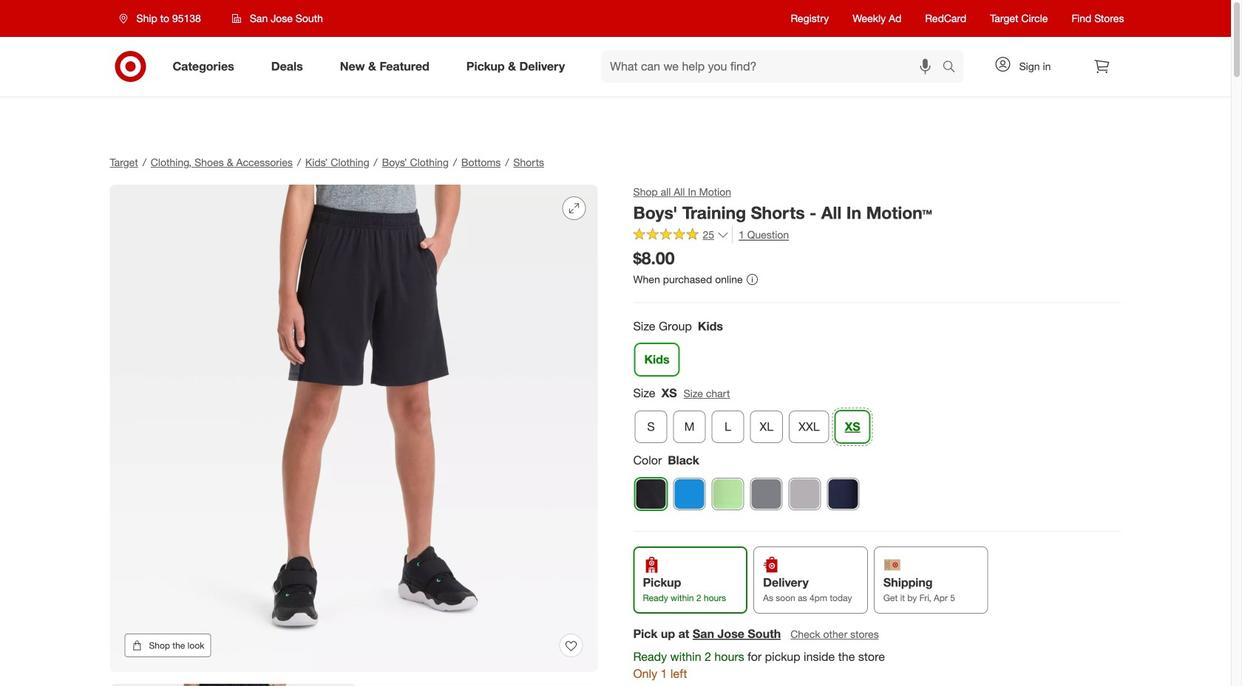 Task type: describe. For each thing, give the bounding box(es) containing it.
What can we help you find? suggestions appear below search field
[[601, 50, 946, 83]]

blue image
[[674, 479, 705, 510]]

light gray image
[[789, 479, 820, 510]]

navy blue image
[[828, 479, 859, 510]]

heather black image
[[751, 479, 782, 510]]



Task type: vqa. For each thing, say whether or not it's contained in the screenshot.
middle all
no



Task type: locate. For each thing, give the bounding box(es) containing it.
1 group from the top
[[632, 318, 1121, 382]]

1 vertical spatial group
[[632, 385, 1121, 450]]

image gallery element
[[110, 185, 598, 687]]

0 vertical spatial group
[[632, 318, 1121, 382]]

green image
[[712, 479, 743, 510]]

group
[[632, 318, 1121, 382], [632, 385, 1121, 450]]

boys' training shorts - all in motion™, 1 of 5 image
[[110, 185, 598, 673]]

black image
[[635, 479, 666, 510]]

2 group from the top
[[632, 385, 1121, 450]]



